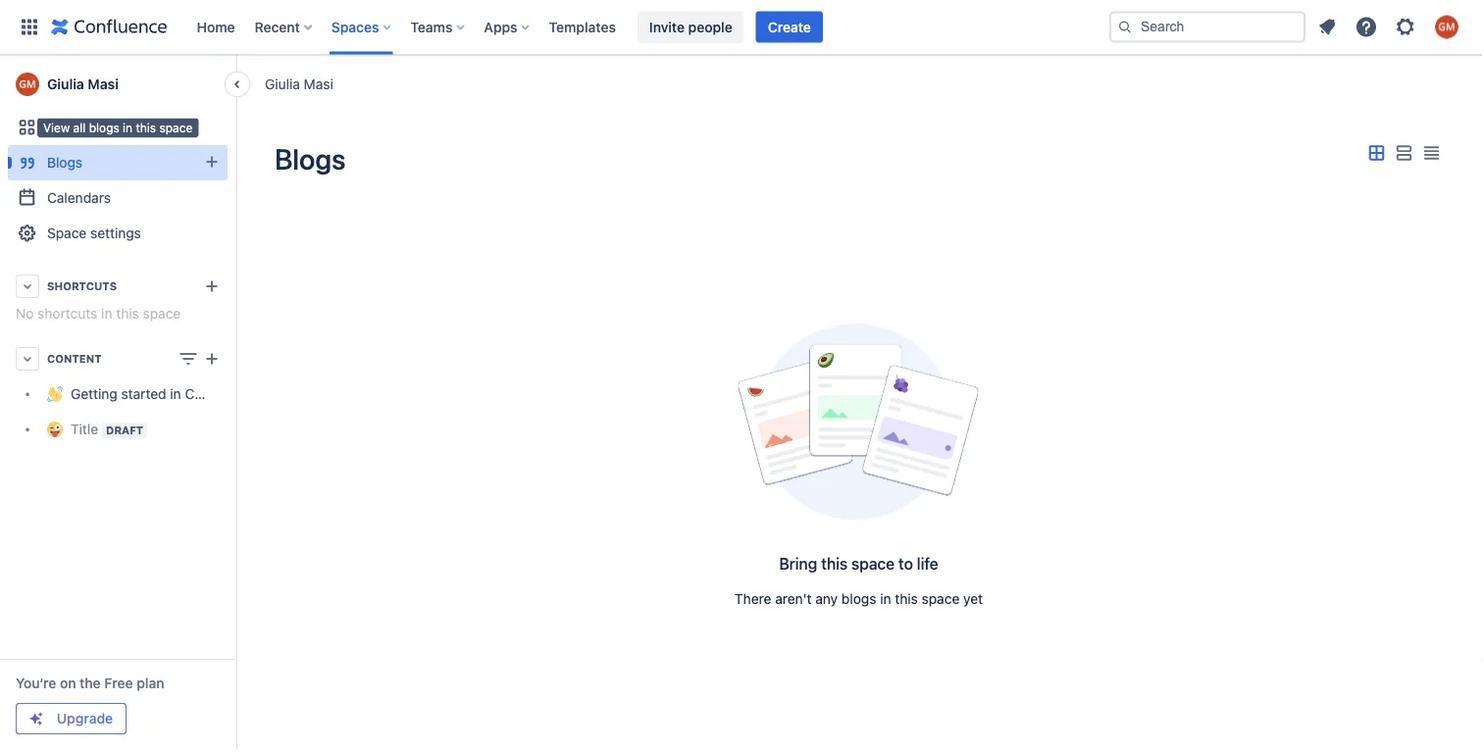 Task type: locate. For each thing, give the bounding box(es) containing it.
settings icon image
[[1394, 15, 1418, 39]]

create a blog image
[[200, 150, 224, 174]]

1 horizontal spatial blogs
[[842, 591, 877, 607]]

space left the to
[[852, 555, 895, 573]]

blogs right all
[[89, 121, 119, 134]]

bring
[[779, 555, 817, 573]]

aren't
[[775, 591, 812, 607]]

tree containing getting started in confluence
[[8, 377, 257, 447]]

space
[[159, 121, 193, 134], [143, 306, 181, 322], [852, 555, 895, 573], [922, 591, 960, 607]]

space settings
[[47, 225, 141, 241]]

giulia up view
[[47, 76, 84, 92]]

2 masi from the left
[[88, 76, 119, 92]]

this down the to
[[895, 591, 918, 607]]

tree
[[8, 377, 257, 447]]

tree inside space element
[[8, 377, 257, 447]]

upgrade
[[57, 711, 113, 727]]

life
[[917, 555, 939, 573]]

masi down recent popup button
[[304, 76, 333, 92]]

0 vertical spatial blogs
[[89, 121, 119, 134]]

1 horizontal spatial masi
[[304, 76, 333, 92]]

spaces button
[[326, 11, 399, 43]]

space element
[[0, 55, 257, 751]]

giulia masi down recent popup button
[[265, 76, 333, 92]]

create
[[768, 19, 811, 35]]

giulia masi link down recent popup button
[[265, 74, 333, 94]]

this down shortcuts dropdown button
[[116, 306, 139, 322]]

there aren't any blogs in this space yet
[[735, 591, 983, 607]]

1 horizontal spatial blogs
[[275, 142, 346, 176]]

banner
[[0, 0, 1483, 55]]

yet
[[964, 591, 983, 607]]

teams button
[[405, 11, 472, 43]]

1 horizontal spatial giulia
[[265, 76, 300, 92]]

blogs right any in the bottom right of the page
[[842, 591, 877, 607]]

confluence image
[[51, 15, 167, 39], [51, 15, 167, 39]]

started
[[121, 386, 166, 402]]

create a page image
[[200, 347, 224, 371]]

this inside space element
[[116, 306, 139, 322]]

0 horizontal spatial giulia
[[47, 76, 84, 92]]

shortcuts
[[37, 306, 97, 322]]

getting started in confluence
[[71, 386, 257, 402]]

in right started
[[170, 386, 181, 402]]

add shortcut image
[[200, 275, 224, 298]]

this
[[136, 121, 156, 134], [116, 306, 139, 322], [821, 555, 848, 573], [895, 591, 918, 607]]

masi up content
[[88, 76, 119, 92]]

blogs link
[[8, 145, 228, 181]]

space
[[47, 225, 87, 241]]

giulia masi link up the view all blogs in this space on the left top of the page
[[8, 65, 228, 104]]

invite people button
[[638, 11, 744, 43]]

appswitcher icon image
[[18, 15, 41, 39]]

no shortcuts in this space
[[16, 306, 181, 322]]

giulia inside space element
[[47, 76, 84, 92]]

search image
[[1118, 19, 1133, 35]]

masi
[[304, 76, 333, 92], [88, 76, 119, 92]]

list image
[[1392, 142, 1416, 165]]

2 giulia masi from the left
[[47, 76, 119, 92]]

apps
[[484, 19, 518, 35]]

all
[[47, 119, 63, 135]]

calendars link
[[8, 181, 228, 216]]

1 horizontal spatial giulia masi
[[265, 76, 333, 92]]

giulia masi up 'all content'
[[47, 76, 119, 92]]

space left yet
[[922, 591, 960, 607]]

draft
[[106, 424, 143, 437]]

1 giulia from the left
[[265, 76, 300, 92]]

premium image
[[28, 711, 44, 727]]

0 horizontal spatial masi
[[88, 76, 119, 92]]

0 horizontal spatial giulia masi link
[[8, 65, 228, 104]]

giulia
[[265, 76, 300, 92], [47, 76, 84, 92]]

settings
[[90, 225, 141, 241]]

in
[[123, 121, 133, 134], [101, 306, 112, 322], [170, 386, 181, 402], [880, 591, 891, 607]]

2 giulia from the left
[[47, 76, 84, 92]]

banner containing home
[[0, 0, 1483, 55]]

0 horizontal spatial blogs
[[47, 155, 83, 171]]

free
[[104, 676, 133, 692]]

1 vertical spatial blogs
[[842, 591, 877, 607]]

there
[[735, 591, 772, 607]]

on
[[60, 676, 76, 692]]

masi inside space element
[[88, 76, 119, 92]]

giulia down recent popup button
[[265, 76, 300, 92]]

create link
[[756, 11, 823, 43]]

giulia masi
[[265, 76, 333, 92], [47, 76, 119, 92]]

blogs
[[275, 142, 346, 176], [47, 155, 83, 171]]

content
[[67, 119, 115, 135]]

blogs
[[89, 121, 119, 134], [842, 591, 877, 607]]

0 horizontal spatial giulia masi
[[47, 76, 119, 92]]

giulia masi link
[[8, 65, 228, 104], [265, 74, 333, 94]]

all content link
[[8, 110, 228, 145]]

confluence
[[185, 386, 257, 402]]

invite people
[[649, 19, 733, 35]]

templates
[[549, 19, 616, 35]]



Task type: vqa. For each thing, say whether or not it's contained in the screenshot.
UPGRADE
yes



Task type: describe. For each thing, give the bounding box(es) containing it.
home
[[197, 19, 235, 35]]

to
[[899, 555, 913, 573]]

no
[[16, 306, 34, 322]]

Search field
[[1110, 11, 1306, 43]]

plan
[[137, 676, 164, 692]]

content
[[47, 353, 102, 365]]

compact list image
[[1420, 142, 1443, 165]]

this up blogs link
[[136, 121, 156, 134]]

all
[[73, 121, 86, 134]]

1 masi from the left
[[304, 76, 333, 92]]

view all blogs in this space
[[43, 121, 193, 134]]

shortcuts button
[[8, 269, 228, 304]]

getting
[[71, 386, 117, 402]]

space settings link
[[8, 216, 228, 251]]

change view image
[[177, 347, 200, 371]]

upgrade button
[[17, 704, 126, 734]]

view
[[43, 121, 70, 134]]

templates link
[[543, 11, 622, 43]]

in up blogs link
[[123, 121, 133, 134]]

0 horizontal spatial blogs
[[89, 121, 119, 134]]

home link
[[191, 11, 241, 43]]

blogs inside space element
[[47, 155, 83, 171]]

1 horizontal spatial giulia masi link
[[265, 74, 333, 94]]

any
[[816, 591, 838, 607]]

1 giulia masi from the left
[[265, 76, 333, 92]]

your profile and preferences image
[[1435, 15, 1459, 39]]

calendars
[[47, 190, 111, 206]]

recent button
[[249, 11, 320, 43]]

space down shortcuts dropdown button
[[143, 306, 181, 322]]

recent
[[255, 19, 300, 35]]

invite
[[649, 19, 685, 35]]

content button
[[8, 341, 228, 377]]

people
[[688, 19, 733, 35]]

teams
[[410, 19, 453, 35]]

in inside tree
[[170, 386, 181, 402]]

apps button
[[478, 11, 537, 43]]

in down bring this space to life
[[880, 591, 891, 607]]

this up any in the bottom right of the page
[[821, 555, 848, 573]]

you're on the free plan
[[16, 676, 164, 692]]

you're
[[16, 676, 56, 692]]

shortcuts
[[47, 280, 117, 293]]

title draft
[[71, 421, 143, 437]]

the
[[80, 676, 101, 692]]

global element
[[12, 0, 1106, 54]]

giulia masi inside space element
[[47, 76, 119, 92]]

in down shortcuts dropdown button
[[101, 306, 112, 322]]

bring this space to life
[[779, 555, 939, 573]]

spaces
[[331, 19, 379, 35]]

notification icon image
[[1316, 15, 1339, 39]]

help icon image
[[1355, 15, 1379, 39]]

title
[[71, 421, 98, 437]]

getting started in confluence link
[[8, 377, 257, 412]]

all content
[[47, 119, 115, 135]]

space up blogs link
[[159, 121, 193, 134]]

cards image
[[1365, 142, 1388, 165]]



